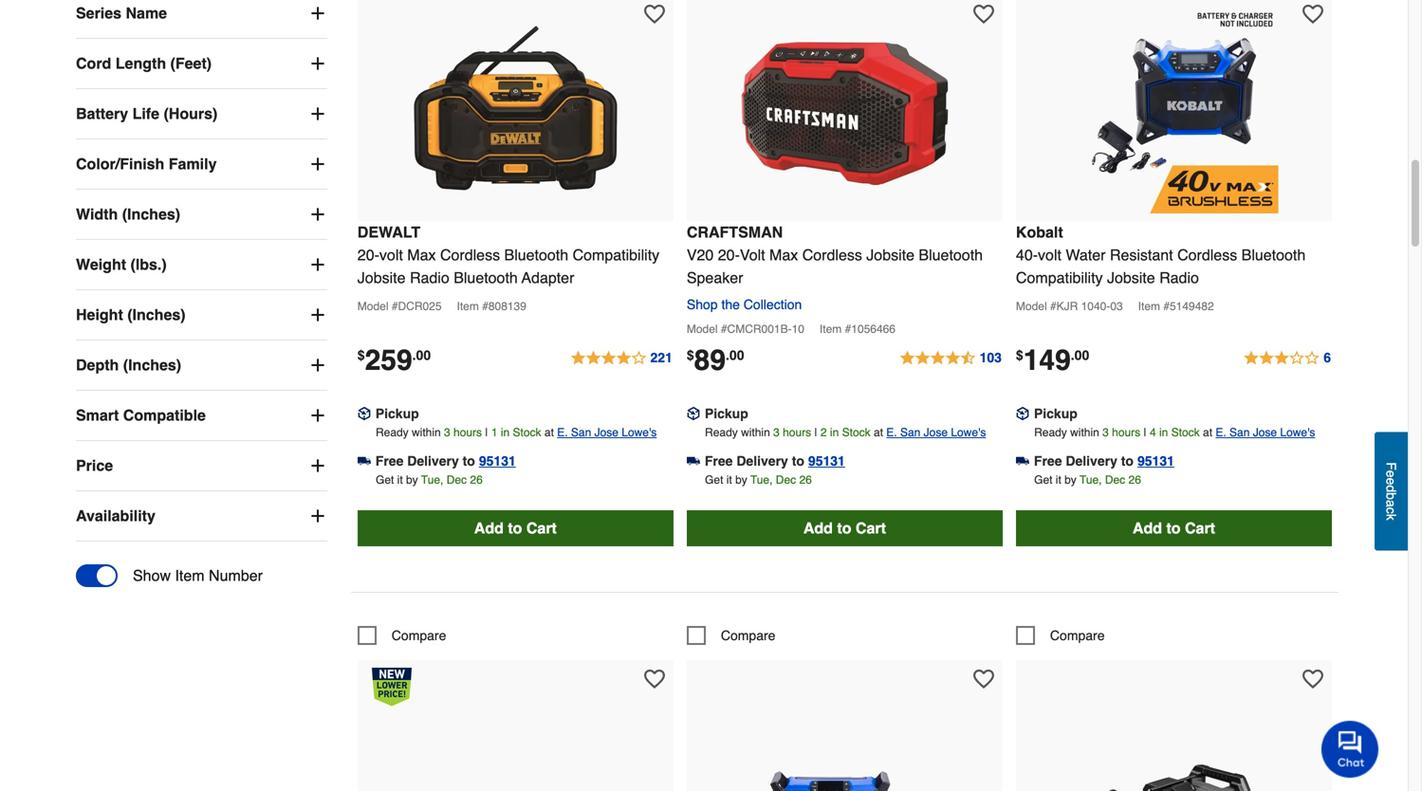 Task type: vqa. For each thing, say whether or not it's contained in the screenshot.
Dowels & Dowel Pins
no



Task type: describe. For each thing, give the bounding box(es) containing it.
e. for 4
[[1216, 426, 1226, 439]]

jose for ready within 3 hours | 2 in stock at e. san jose lowe's
[[924, 426, 948, 439]]

1 horizontal spatial #
[[721, 322, 727, 336]]

in for 1
[[501, 426, 510, 439]]

plus image for width (inches)
[[308, 205, 327, 224]]

depth
[[76, 356, 119, 374]]

item #1056466
[[820, 322, 896, 336]]

availability button
[[76, 491, 327, 541]]

(hours)
[[164, 105, 218, 122]]

radio inside 'kobalt 40-volt water resistant cordless bluetooth compatibility jobsite radio'
[[1159, 269, 1199, 286]]

item #5149482 button
[[1138, 297, 1225, 320]]

it for ready within 3 hours | 1 in stock at e. san jose lowe's
[[397, 473, 403, 487]]

smart compatible button
[[76, 391, 327, 440]]

(feet)
[[170, 55, 212, 72]]

26 for 2
[[799, 473, 812, 487]]

model # cmcr001b-10
[[687, 322, 804, 336]]

height (inches)
[[76, 306, 186, 324]]

san for ready within 3 hours | 1 in stock at e. san jose lowe's
[[571, 426, 591, 439]]

3 stars image
[[1243, 347, 1332, 370]]

1 horizontal spatial model
[[687, 322, 718, 336]]

shop the collection link
[[687, 297, 809, 312]]

$ 259 .00
[[357, 344, 431, 376]]

ready within 3 hours | 4 in stock at e. san jose lowe's
[[1034, 426, 1315, 439]]

259
[[365, 344, 412, 376]]

(inches) for height (inches)
[[127, 306, 186, 324]]

cord
[[76, 55, 111, 72]]

item right 'show'
[[175, 567, 205, 584]]

battery life (hours) button
[[76, 89, 327, 139]]

get it by tue, dec 26 for ready within 3 hours | 4 in stock at e. san jose lowe's
[[1034, 473, 1141, 487]]

compare for 5003330253 element
[[392, 628, 446, 643]]

free delivery to 95131 for 4
[[1034, 453, 1174, 468]]

truck filled image
[[1016, 454, 1029, 468]]

item for item #1056466
[[820, 322, 842, 336]]

# for jobsite
[[392, 300, 398, 313]]

show item number
[[133, 567, 263, 584]]

f e e d b a c k
[[1384, 462, 1399, 520]]

1 add to cart from the left
[[474, 519, 557, 537]]

95131 for 1
[[479, 453, 516, 468]]

tue, for ready within 3 hours | 4 in stock at e. san jose lowe's
[[1080, 473, 1102, 487]]

compatibility inside 'kobalt 40-volt water resistant cordless bluetooth compatibility jobsite radio'
[[1016, 269, 1103, 286]]

v20
[[687, 246, 714, 264]]

plus image inside price 'button'
[[308, 456, 327, 475]]

95131 for 2
[[808, 453, 845, 468]]

radio inside dewalt 20-volt max cordless bluetooth compatibility jobsite radio bluetooth adapter
[[410, 269, 449, 286]]

free delivery to 95131 for 2
[[705, 453, 845, 468]]

bluetooth inside 'kobalt 40-volt water resistant cordless bluetooth compatibility jobsite radio'
[[1241, 246, 1306, 264]]

in for 2
[[830, 426, 839, 439]]

family
[[169, 155, 217, 173]]

weight (lbs.) button
[[76, 240, 327, 289]]

e. for 2
[[886, 426, 897, 439]]

20- inside the "craftsman v20 20-volt max cordless jobsite bluetooth speaker"
[[718, 246, 740, 264]]

adapter
[[522, 269, 574, 286]]

cordless for 40-
[[1177, 246, 1237, 264]]

by for ready within 3 hours | 1 in stock at e. san jose lowe's
[[406, 473, 418, 487]]

3 cart from the left
[[1185, 519, 1215, 537]]

2 cart from the left
[[856, 519, 886, 537]]

3 add to cart button from the left
[[1016, 510, 1332, 546]]

$ for 259
[[357, 348, 365, 363]]

get for ready within 3 hours | 1 in stock at e. san jose lowe's
[[376, 473, 394, 487]]

free delivery to 95131 for 1
[[375, 453, 516, 468]]

c
[[1384, 507, 1399, 514]]

6
[[1324, 350, 1331, 365]]

lowe's for ready within 3 hours | 1 in stock at e. san jose lowe's
[[622, 426, 657, 439]]

f
[[1384, 462, 1399, 470]]

2 add to cart from the left
[[803, 519, 886, 537]]

2 add to cart button from the left
[[687, 510, 1003, 546]]

1 add to cart button from the left
[[357, 510, 673, 546]]

within for ready within 3 hours | 1 in stock at e. san jose lowe's
[[412, 426, 441, 439]]

221 button
[[570, 347, 673, 370]]

plus image for name
[[308, 4, 327, 23]]

by for ready within 3 hours | 2 in stock at e. san jose lowe's
[[735, 473, 747, 487]]

d
[[1384, 485, 1399, 492]]

plus image for (inches)
[[308, 356, 327, 375]]

lowe's for ready within 3 hours | 4 in stock at e. san jose lowe's
[[1280, 426, 1315, 439]]

jose for ready within 3 hours | 4 in stock at e. san jose lowe's
[[1253, 426, 1277, 439]]

plus image for (lbs.)
[[308, 255, 327, 274]]

height (inches) button
[[76, 290, 327, 340]]

2
[[820, 426, 827, 439]]

width (inches)
[[76, 205, 180, 223]]

plus image inside availability button
[[308, 507, 327, 526]]

the
[[721, 297, 740, 312]]

221
[[650, 350, 672, 365]]

battery life (hours)
[[76, 105, 218, 122]]

delivery for ready within 3 hours | 4 in stock at e. san jose lowe's
[[1066, 453, 1117, 468]]

#5149482
[[1163, 300, 1214, 313]]

ready within 3 hours | 2 in stock at e. san jose lowe's
[[705, 426, 986, 439]]

kjr
[[1056, 300, 1078, 313]]

k
[[1384, 514, 1399, 520]]

$ 89 .00
[[687, 344, 744, 376]]

free for ready within 3 hours | 2 in stock at e. san jose lowe's
[[705, 453, 733, 468]]

cordless for v20
[[802, 246, 862, 264]]

pickup for ready within 3 hours | 2 in stock at e. san jose lowe's
[[705, 406, 748, 421]]

compare for 1002986436 element
[[1050, 628, 1105, 643]]

e. san jose lowe's button for ready within 3 hours | 2 in stock at e. san jose lowe's
[[886, 423, 986, 442]]

item #808139 button
[[457, 297, 538, 320]]

model for dewalt 20-volt max cordless bluetooth compatibility jobsite radio bluetooth adapter
[[357, 300, 388, 313]]

ready for ready within 3 hours | 1 in stock at e. san jose lowe's
[[376, 426, 409, 439]]

truck filled image for ready within 3 hours | 1 in stock at e. san jose lowe's
[[357, 454, 371, 468]]

10
[[792, 322, 804, 336]]

40-
[[1016, 246, 1038, 264]]

heart outline image
[[1302, 4, 1323, 25]]

149
[[1023, 344, 1071, 376]]

get it by tue, dec 26 for ready within 3 hours | 2 in stock at e. san jose lowe's
[[705, 473, 812, 487]]

stock for 1
[[513, 426, 541, 439]]

103
[[980, 350, 1002, 365]]

$ for 149
[[1016, 348, 1023, 363]]

craftsman
[[687, 223, 783, 241]]

dewalt
[[357, 223, 420, 241]]

kobalt
[[1016, 223, 1063, 241]]

price button
[[76, 441, 327, 491]]

plus image for color/finish family
[[308, 155, 327, 174]]

compatibility inside dewalt 20-volt max cordless bluetooth compatibility jobsite radio bluetooth adapter
[[573, 246, 659, 264]]

within for ready within 3 hours | 4 in stock at e. san jose lowe's
[[1070, 426, 1099, 439]]

kobalt 40-volt water resistant cordless bluetooth compatibility jobsite radio
[[1016, 223, 1306, 286]]

3 add from the left
[[1133, 519, 1162, 537]]

in for 4
[[1159, 426, 1168, 439]]

4
[[1150, 426, 1156, 439]]

jobsite inside dewalt 20-volt max cordless bluetooth compatibility jobsite radio bluetooth adapter
[[357, 269, 406, 286]]

cord length (feet)
[[76, 55, 212, 72]]

life
[[132, 105, 159, 122]]

series name
[[76, 4, 167, 22]]

pickup for ready within 3 hours | 4 in stock at e. san jose lowe's
[[1034, 406, 1077, 421]]

20- inside dewalt 20-volt max cordless bluetooth compatibility jobsite radio bluetooth adapter
[[357, 246, 379, 264]]

hours for 1
[[453, 426, 482, 439]]

speaker
[[687, 269, 743, 286]]

tue, for ready within 3 hours | 1 in stock at e. san jose lowe's
[[421, 473, 443, 487]]

shop the collection
[[687, 297, 802, 312]]

depth (inches)
[[76, 356, 181, 374]]

| for 4
[[1144, 426, 1147, 439]]

pickup image for ready within 3 hours | 2 in stock at e. san jose lowe's
[[687, 407, 700, 420]]

smart compatible
[[76, 407, 206, 424]]

#808139
[[482, 300, 526, 313]]

model # dcr025
[[357, 300, 442, 313]]

ready within 3 hours | 1 in stock at e. san jose lowe's
[[376, 426, 657, 439]]

model # kjr 1040-03
[[1016, 300, 1123, 313]]

1 add from the left
[[474, 519, 504, 537]]

series name button
[[76, 0, 327, 38]]

volt for 20-
[[379, 246, 403, 264]]

5001991321 element
[[687, 626, 775, 645]]

hours for 2
[[783, 426, 811, 439]]

3 add to cart from the left
[[1133, 519, 1215, 537]]

dcr025
[[398, 300, 442, 313]]



Task type: locate. For each thing, give the bounding box(es) containing it.
1 horizontal spatial max
[[769, 246, 798, 264]]

1 20- from the left
[[357, 246, 379, 264]]

plus image inside depth (inches) button
[[308, 356, 327, 375]]

2 volt from the left
[[1038, 246, 1061, 264]]

free for ready within 3 hours | 1 in stock at e. san jose lowe's
[[375, 453, 404, 468]]

1002986436 element
[[1016, 626, 1105, 645]]

2 horizontal spatial ready
[[1034, 426, 1067, 439]]

in right 2
[[830, 426, 839, 439]]

free delivery to 95131
[[375, 453, 516, 468], [705, 453, 845, 468], [1034, 453, 1174, 468]]

1 san from the left
[[571, 426, 591, 439]]

at right 4
[[1203, 426, 1212, 439]]

stock right 4
[[1171, 426, 1200, 439]]

5 plus image from the top
[[308, 356, 327, 375]]

3 95131 from the left
[[1137, 453, 1174, 468]]

cmcr001b-
[[727, 322, 792, 336]]

3 .00 from the left
[[1071, 348, 1089, 363]]

it for ready within 3 hours | 2 in stock at e. san jose lowe's
[[726, 473, 732, 487]]

1 e. san jose lowe's button from the left
[[557, 423, 657, 442]]

pickup down actual price $149.00 element
[[1034, 406, 1077, 421]]

dec down ready within 3 hours | 1 in stock at e. san jose lowe's
[[447, 473, 467, 487]]

item #5149482
[[1138, 300, 1214, 313]]

at right the 1 at the bottom left of page
[[544, 426, 554, 439]]

.00 for 89
[[726, 348, 744, 363]]

2 3 from the left
[[773, 426, 780, 439]]

show
[[133, 567, 171, 584]]

0 vertical spatial compatibility
[[573, 246, 659, 264]]

(inches) up '(lbs.)' in the top left of the page
[[122, 205, 180, 223]]

item right 03
[[1138, 300, 1160, 313]]

1 horizontal spatial jobsite
[[866, 246, 914, 264]]

pickup image for ready within 3 hours | 1 in stock at e. san jose lowe's
[[357, 407, 371, 420]]

length
[[116, 55, 166, 72]]

4 plus image from the top
[[308, 255, 327, 274]]

0 horizontal spatial 95131
[[479, 453, 516, 468]]

2 stock from the left
[[842, 426, 870, 439]]

20- down the craftsman
[[718, 246, 740, 264]]

number
[[209, 567, 263, 584]]

dec for 2
[[776, 473, 796, 487]]

free delivery to 95131 down 2
[[705, 453, 845, 468]]

plus image
[[308, 155, 327, 174], [308, 205, 327, 224], [308, 306, 327, 325]]

2 horizontal spatial add
[[1133, 519, 1162, 537]]

model for kobalt 40-volt water resistant cordless bluetooth compatibility jobsite radio
[[1016, 300, 1047, 313]]

dec for 4
[[1105, 473, 1125, 487]]

2 .00 from the left
[[726, 348, 744, 363]]

3 it from the left
[[1056, 473, 1061, 487]]

2 $ from the left
[[687, 348, 694, 363]]

3 at from the left
[[1203, 426, 1212, 439]]

2 horizontal spatial add to cart
[[1133, 519, 1215, 537]]

3 lowe's from the left
[[1280, 426, 1315, 439]]

actual price $89.00 element
[[687, 344, 744, 376]]

0 horizontal spatial jobsite
[[357, 269, 406, 286]]

3 3 from the left
[[1102, 426, 1109, 439]]

2 horizontal spatial by
[[1064, 473, 1077, 487]]

1 cordless from the left
[[440, 246, 500, 264]]

$
[[357, 348, 365, 363], [687, 348, 694, 363], [1016, 348, 1023, 363]]

san for ready within 3 hours | 2 in stock at e. san jose lowe's
[[900, 426, 920, 439]]

model
[[357, 300, 388, 313], [1016, 300, 1047, 313], [687, 322, 718, 336]]

e. right the 1 at the bottom left of page
[[557, 426, 568, 439]]

0 horizontal spatial hours
[[453, 426, 482, 439]]

1 .00 from the left
[[412, 348, 431, 363]]

2 pickup image from the left
[[687, 407, 700, 420]]

(inches) up 'smart compatible'
[[123, 356, 181, 374]]

get it by tue, dec 26
[[376, 473, 483, 487], [705, 473, 812, 487], [1034, 473, 1141, 487]]

dewalt 20-volt max cordless bluetooth compatibility jobsite radio bluetooth adapter
[[357, 223, 659, 286]]

hours left 4
[[1112, 426, 1140, 439]]

show item number element
[[76, 565, 263, 587]]

1 horizontal spatial add
[[803, 519, 833, 537]]

03
[[1110, 300, 1123, 313]]

volt inside 'kobalt 40-volt water resistant cordless bluetooth compatibility jobsite radio'
[[1038, 246, 1061, 264]]

1 horizontal spatial radio
[[1159, 269, 1199, 286]]

1 e from the top
[[1384, 470, 1399, 478]]

95131 button down the 1 at the bottom left of page
[[479, 451, 516, 470]]

2 horizontal spatial .00
[[1071, 348, 1089, 363]]

2 horizontal spatial add to cart button
[[1016, 510, 1332, 546]]

1 truck filled image from the left
[[357, 454, 371, 468]]

95131 button for 2
[[808, 451, 845, 470]]

volt for 40-
[[1038, 246, 1061, 264]]

get for ready within 3 hours | 4 in stock at e. san jose lowe's
[[1034, 473, 1052, 487]]

tue, for ready within 3 hours | 2 in stock at e. san jose lowe's
[[750, 473, 773, 487]]

plus image for compatible
[[308, 406, 327, 425]]

plus image inside height (inches) button
[[308, 306, 327, 325]]

95131 down 2
[[808, 453, 845, 468]]

2 ready from the left
[[705, 426, 738, 439]]

1 plus image from the top
[[308, 155, 327, 174]]

0 horizontal spatial 3
[[444, 426, 450, 439]]

1 horizontal spatial $
[[687, 348, 694, 363]]

1 pickup from the left
[[375, 406, 419, 421]]

0 horizontal spatial $
[[357, 348, 365, 363]]

3
[[444, 426, 450, 439], [773, 426, 780, 439], [1102, 426, 1109, 439]]

plus image inside "smart compatible" button
[[308, 406, 327, 425]]

.00 inside $ 89 .00
[[726, 348, 744, 363]]

0 horizontal spatial cart
[[526, 519, 557, 537]]

e. san jose lowe's button for ready within 3 hours | 1 in stock at e. san jose lowe's
[[557, 423, 657, 442]]

2 in from the left
[[830, 426, 839, 439]]

3 free delivery to 95131 from the left
[[1034, 453, 1174, 468]]

3 for 2
[[773, 426, 780, 439]]

2 | from the left
[[814, 426, 817, 439]]

2 horizontal spatial hours
[[1112, 426, 1140, 439]]

95131 button down 2
[[808, 451, 845, 470]]

lowe's down '3 stars' image
[[1280, 426, 1315, 439]]

0 horizontal spatial |
[[485, 426, 488, 439]]

stock
[[513, 426, 541, 439], [842, 426, 870, 439], [1171, 426, 1200, 439]]

95131 down 4
[[1137, 453, 1174, 468]]

by for ready within 3 hours | 4 in stock at e. san jose lowe's
[[1064, 473, 1077, 487]]

within left 4
[[1070, 426, 1099, 439]]

0 horizontal spatial san
[[571, 426, 591, 439]]

item #1056466 button
[[820, 320, 907, 342]]

san
[[571, 426, 591, 439], [900, 426, 920, 439], [1229, 426, 1250, 439]]

in right the 1 at the bottom left of page
[[501, 426, 510, 439]]

3 free from the left
[[1034, 453, 1062, 468]]

e. san jose lowe's button down 221 button
[[557, 423, 657, 442]]

2 horizontal spatial compare
[[1050, 628, 1105, 643]]

max right the volt
[[769, 246, 798, 264]]

cordless inside dewalt 20-volt max cordless bluetooth compatibility jobsite radio bluetooth adapter
[[440, 246, 500, 264]]

2 jose from the left
[[924, 426, 948, 439]]

2 horizontal spatial san
[[1229, 426, 1250, 439]]

delivery for ready within 3 hours | 1 in stock at e. san jose lowe's
[[407, 453, 459, 468]]

# for compatibility
[[1050, 300, 1056, 313]]

95131 button down 4
[[1137, 451, 1174, 470]]

item left '#808139'
[[457, 300, 479, 313]]

collection
[[744, 297, 802, 312]]

hours left 2
[[783, 426, 811, 439]]

(inches) down '(lbs.)' in the top left of the page
[[127, 306, 186, 324]]

1 horizontal spatial cart
[[856, 519, 886, 537]]

1 horizontal spatial free delivery to 95131
[[705, 453, 845, 468]]

delivery down ready within 3 hours | 1 in stock at e. san jose lowe's
[[407, 453, 459, 468]]

color/finish family
[[76, 155, 217, 173]]

pickup image down 259
[[357, 407, 371, 420]]

max inside the "craftsman v20 20-volt max cordless jobsite bluetooth speaker"
[[769, 246, 798, 264]]

# down the
[[721, 322, 727, 336]]

1
[[491, 426, 498, 439]]

3 for 1
[[444, 426, 450, 439]]

1 95131 button from the left
[[479, 451, 516, 470]]

5003330253 element
[[357, 626, 446, 645]]

model down shop
[[687, 322, 718, 336]]

1 plus image from the top
[[308, 4, 327, 23]]

compare
[[392, 628, 446, 643], [721, 628, 775, 643], [1050, 628, 1105, 643]]

cordless up item #808139
[[440, 246, 500, 264]]

#1056466
[[845, 322, 896, 336]]

stock right the 1 at the bottom left of page
[[513, 426, 541, 439]]

# left "1040-"
[[1050, 300, 1056, 313]]

2 delivery from the left
[[736, 453, 788, 468]]

width
[[76, 205, 118, 223]]

0 horizontal spatial free
[[375, 453, 404, 468]]

e up d
[[1384, 470, 1399, 478]]

free delivery to 95131 down the 1 at the bottom left of page
[[375, 453, 516, 468]]

1 horizontal spatial tue,
[[750, 473, 773, 487]]

95131 button
[[479, 451, 516, 470], [808, 451, 845, 470], [1137, 451, 1174, 470]]

water
[[1066, 246, 1106, 264]]

1 horizontal spatial dec
[[776, 473, 796, 487]]

1 horizontal spatial stock
[[842, 426, 870, 439]]

plus image inside width (inches) button
[[308, 205, 327, 224]]

compare inside 1002986436 element
[[1050, 628, 1105, 643]]

free delivery to 95131 down 4
[[1034, 453, 1174, 468]]

3 for 4
[[1102, 426, 1109, 439]]

1 horizontal spatial san
[[900, 426, 920, 439]]

2 pickup from the left
[[705, 406, 748, 421]]

pickup down "actual price $259.00" element
[[375, 406, 419, 421]]

0 vertical spatial (inches)
[[122, 205, 180, 223]]

3 get it by tue, dec 26 from the left
[[1034, 473, 1141, 487]]

.00 inside $ 149 .00
[[1071, 348, 1089, 363]]

pickup
[[375, 406, 419, 421], [705, 406, 748, 421], [1034, 406, 1077, 421]]

jose down 103 button
[[924, 426, 948, 439]]

jobsite up model # dcr025
[[357, 269, 406, 286]]

compatibility
[[573, 246, 659, 264], [1016, 269, 1103, 286]]

plus image
[[308, 4, 327, 23], [308, 54, 327, 73], [308, 104, 327, 123], [308, 255, 327, 274], [308, 356, 327, 375], [308, 406, 327, 425], [308, 456, 327, 475], [308, 507, 327, 526]]

20- down the dewalt
[[357, 246, 379, 264]]

0 horizontal spatial radio
[[410, 269, 449, 286]]

model left kjr
[[1016, 300, 1047, 313]]

pickup down actual price $89.00 element
[[705, 406, 748, 421]]

3 compare from the left
[[1050, 628, 1105, 643]]

2 truck filled image from the left
[[687, 454, 700, 468]]

lowe's down 4 stars image
[[622, 426, 657, 439]]

plus image inside weight (lbs.) button
[[308, 255, 327, 274]]

at for 2
[[874, 426, 883, 439]]

item
[[457, 300, 479, 313], [1138, 300, 1160, 313], [820, 322, 842, 336], [175, 567, 205, 584]]

jobsite inside 'kobalt 40-volt water resistant cordless bluetooth compatibility jobsite radio'
[[1107, 269, 1155, 286]]

1 vertical spatial compatibility
[[1016, 269, 1103, 286]]

weight
[[76, 256, 126, 273]]

1 within from the left
[[412, 426, 441, 439]]

e up b
[[1384, 478, 1399, 485]]

95131 for 4
[[1137, 453, 1174, 468]]

e. san jose lowe's button
[[557, 423, 657, 442], [886, 423, 986, 442], [1216, 423, 1315, 442]]

pickup image
[[357, 407, 371, 420], [687, 407, 700, 420], [1016, 407, 1029, 420]]

95131 down the 1 at the bottom left of page
[[479, 453, 516, 468]]

volt down the dewalt
[[379, 246, 403, 264]]

stock for 2
[[842, 426, 870, 439]]

1 3 from the left
[[444, 426, 450, 439]]

availability
[[76, 507, 155, 525]]

1 horizontal spatial in
[[830, 426, 839, 439]]

0 horizontal spatial e.
[[557, 426, 568, 439]]

| left 2
[[814, 426, 817, 439]]

ready down "actual price $259.00" element
[[376, 426, 409, 439]]

3 tue, from the left
[[1080, 473, 1102, 487]]

color/finish
[[76, 155, 164, 173]]

26 down ready within 3 hours | 4 in stock at e. san jose lowe's
[[1128, 473, 1141, 487]]

within left 2
[[741, 426, 770, 439]]

1 stock from the left
[[513, 426, 541, 439]]

within
[[412, 426, 441, 439], [741, 426, 770, 439], [1070, 426, 1099, 439]]

(inches) for width (inches)
[[122, 205, 180, 223]]

truck filled image for ready within 3 hours | 2 in stock at e. san jose lowe's
[[687, 454, 700, 468]]

0 horizontal spatial ready
[[376, 426, 409, 439]]

2 vertical spatial (inches)
[[123, 356, 181, 374]]

#
[[392, 300, 398, 313], [1050, 300, 1056, 313], [721, 322, 727, 336]]

0 horizontal spatial model
[[357, 300, 388, 313]]

3 dec from the left
[[1105, 473, 1125, 487]]

2 compare from the left
[[721, 628, 775, 643]]

max down the dewalt
[[407, 246, 436, 264]]

delivery down ready within 3 hours | 2 in stock at e. san jose lowe's
[[736, 453, 788, 468]]

at for 4
[[1203, 426, 1212, 439]]

2 cordless from the left
[[802, 246, 862, 264]]

bluetooth
[[504, 246, 568, 264], [919, 246, 983, 264], [1241, 246, 1306, 264], [454, 269, 518, 286]]

3 delivery from the left
[[1066, 453, 1117, 468]]

1 horizontal spatial get
[[705, 473, 723, 487]]

jobsite down 'resistant'
[[1107, 269, 1155, 286]]

2 horizontal spatial e. san jose lowe's button
[[1216, 423, 1315, 442]]

ready down $ 149 .00 on the top right of page
[[1034, 426, 1067, 439]]

radio up item #5149482
[[1159, 269, 1199, 286]]

2 95131 from the left
[[808, 453, 845, 468]]

1 horizontal spatial it
[[726, 473, 732, 487]]

0 horizontal spatial 20-
[[357, 246, 379, 264]]

bluetooth inside the "craftsman v20 20-volt max cordless jobsite bluetooth speaker"
[[919, 246, 983, 264]]

1 hours from the left
[[453, 426, 482, 439]]

1 horizontal spatial 95131 button
[[808, 451, 845, 470]]

0 horizontal spatial add to cart
[[474, 519, 557, 537]]

1 cart from the left
[[526, 519, 557, 537]]

width (inches) button
[[76, 190, 327, 239]]

2 dec from the left
[[776, 473, 796, 487]]

compatible
[[123, 407, 206, 424]]

1 jose from the left
[[594, 426, 618, 439]]

2 add from the left
[[803, 519, 833, 537]]

2 vertical spatial plus image
[[308, 306, 327, 325]]

2 plus image from the top
[[308, 54, 327, 73]]

3 get from the left
[[1034, 473, 1052, 487]]

radio up dcr025
[[410, 269, 449, 286]]

jobsite up "#1056466"
[[866, 246, 914, 264]]

san right 4
[[1229, 426, 1250, 439]]

1 horizontal spatial lowe's
[[951, 426, 986, 439]]

truck filled image
[[357, 454, 371, 468], [687, 454, 700, 468]]

1 horizontal spatial at
[[874, 426, 883, 439]]

e
[[1384, 470, 1399, 478], [1384, 478, 1399, 485]]

26 for 4
[[1128, 473, 1141, 487]]

0 horizontal spatial add to cart button
[[357, 510, 673, 546]]

shop
[[687, 297, 718, 312]]

2 horizontal spatial in
[[1159, 426, 1168, 439]]

within left the 1 at the bottom left of page
[[412, 426, 441, 439]]

f e e d b a c k button
[[1375, 432, 1408, 551]]

20-
[[357, 246, 379, 264], [718, 246, 740, 264]]

1 vertical spatial plus image
[[308, 205, 327, 224]]

26 for 1
[[470, 473, 483, 487]]

89
[[694, 344, 726, 376]]

0 horizontal spatial pickup
[[375, 406, 419, 421]]

compatibility up kjr
[[1016, 269, 1103, 286]]

# up "actual price $259.00" element
[[392, 300, 398, 313]]

3 hours from the left
[[1112, 426, 1140, 439]]

san for ready within 3 hours | 4 in stock at e. san jose lowe's
[[1229, 426, 1250, 439]]

3 stock from the left
[[1171, 426, 1200, 439]]

item right '10'
[[820, 322, 842, 336]]

.00 down model # kjr 1040-03
[[1071, 348, 1089, 363]]

3 $ from the left
[[1016, 348, 1023, 363]]

hours left the 1 at the bottom left of page
[[453, 426, 482, 439]]

new lower price image
[[372, 668, 412, 706]]

1 e. from the left
[[557, 426, 568, 439]]

8 plus image from the top
[[308, 507, 327, 526]]

delivery for ready within 3 hours | 2 in stock at e. san jose lowe's
[[736, 453, 788, 468]]

3 san from the left
[[1229, 426, 1250, 439]]

1 horizontal spatial 20-
[[718, 246, 740, 264]]

$ inside '$ 259 .00'
[[357, 348, 365, 363]]

dec down ready within 3 hours | 4 in stock at e. san jose lowe's
[[1105, 473, 1125, 487]]

san down 103 button
[[900, 426, 920, 439]]

1 horizontal spatial compare
[[721, 628, 775, 643]]

cordless inside the "craftsman v20 20-volt max cordless jobsite bluetooth speaker"
[[802, 246, 862, 264]]

| left the 1 at the bottom left of page
[[485, 426, 488, 439]]

(inches) for depth (inches)
[[123, 356, 181, 374]]

0 horizontal spatial 95131 button
[[479, 451, 516, 470]]

2 horizontal spatial get it by tue, dec 26
[[1034, 473, 1141, 487]]

1 | from the left
[[485, 426, 488, 439]]

3 plus image from the top
[[308, 306, 327, 325]]

2 get it by tue, dec 26 from the left
[[705, 473, 812, 487]]

2 max from the left
[[769, 246, 798, 264]]

lowe's for ready within 3 hours | 2 in stock at e. san jose lowe's
[[951, 426, 986, 439]]

0 horizontal spatial compatibility
[[573, 246, 659, 264]]

to
[[463, 453, 475, 468], [792, 453, 804, 468], [1121, 453, 1134, 468], [508, 519, 522, 537], [837, 519, 851, 537], [1166, 519, 1181, 537]]

compare inside 5003330253 element
[[392, 628, 446, 643]]

0 horizontal spatial in
[[501, 426, 510, 439]]

3 pickup from the left
[[1034, 406, 1077, 421]]

0 horizontal spatial e. san jose lowe's button
[[557, 423, 657, 442]]

0 horizontal spatial free delivery to 95131
[[375, 453, 516, 468]]

2 radio from the left
[[1159, 269, 1199, 286]]

1 compare from the left
[[392, 628, 446, 643]]

2 free delivery to 95131 from the left
[[705, 453, 845, 468]]

2 horizontal spatial at
[[1203, 426, 1212, 439]]

1 in from the left
[[501, 426, 510, 439]]

2 horizontal spatial pickup
[[1034, 406, 1077, 421]]

jose down '3 stars' image
[[1253, 426, 1277, 439]]

height
[[76, 306, 123, 324]]

pickup for ready within 3 hours | 1 in stock at e. san jose lowe's
[[375, 406, 419, 421]]

dec down ready within 3 hours | 2 in stock at e. san jose lowe's
[[776, 473, 796, 487]]

at right 2
[[874, 426, 883, 439]]

$ right "103"
[[1016, 348, 1023, 363]]

.00 down dcr025
[[412, 348, 431, 363]]

it
[[397, 473, 403, 487], [726, 473, 732, 487], [1056, 473, 1061, 487]]

plus image inside cord length (feet) button
[[308, 54, 327, 73]]

4 stars image
[[570, 347, 673, 370]]

pickup image up truck filled icon
[[1016, 407, 1029, 420]]

1 at from the left
[[544, 426, 554, 439]]

2 horizontal spatial cordless
[[1177, 246, 1237, 264]]

3 ready from the left
[[1034, 426, 1067, 439]]

1 ready from the left
[[376, 426, 409, 439]]

1 horizontal spatial 26
[[799, 473, 812, 487]]

1 dec from the left
[[447, 473, 467, 487]]

compare inside 5001991321 element
[[721, 628, 775, 643]]

2 san from the left
[[900, 426, 920, 439]]

free for ready within 3 hours | 4 in stock at e. san jose lowe's
[[1034, 453, 1062, 468]]

delivery right truck filled icon
[[1066, 453, 1117, 468]]

resistant
[[1110, 246, 1173, 264]]

$ right 221
[[687, 348, 694, 363]]

2 horizontal spatial model
[[1016, 300, 1047, 313]]

chat invite button image
[[1321, 720, 1379, 778]]

e. san jose lowe's button down 103 button
[[886, 423, 986, 442]]

1 26 from the left
[[470, 473, 483, 487]]

get
[[376, 473, 394, 487], [705, 473, 723, 487], [1034, 473, 1052, 487]]

weight (lbs.)
[[76, 256, 167, 273]]

get for ready within 3 hours | 2 in stock at e. san jose lowe's
[[705, 473, 723, 487]]

3 e. from the left
[[1216, 426, 1226, 439]]

1 get from the left
[[376, 473, 394, 487]]

item for item #808139
[[457, 300, 479, 313]]

(inches)
[[122, 205, 180, 223], [127, 306, 186, 324], [123, 356, 181, 374]]

$ inside $ 89 .00
[[687, 348, 694, 363]]

1 pickup image from the left
[[357, 407, 371, 420]]

2 95131 button from the left
[[808, 451, 845, 470]]

plus image inside battery life (hours) button
[[308, 104, 327, 123]]

cordless up item #1056466
[[802, 246, 862, 264]]

jose down 221 button
[[594, 426, 618, 439]]

2 26 from the left
[[799, 473, 812, 487]]

2 horizontal spatial 95131 button
[[1137, 451, 1174, 470]]

1 tue, from the left
[[421, 473, 443, 487]]

| left 4
[[1144, 426, 1147, 439]]

plus image for height (inches)
[[308, 306, 327, 325]]

0 horizontal spatial delivery
[[407, 453, 459, 468]]

compatibility up adapter
[[573, 246, 659, 264]]

(lbs.)
[[130, 256, 167, 273]]

3 26 from the left
[[1128, 473, 1141, 487]]

3 jose from the left
[[1253, 426, 1277, 439]]

3 within from the left
[[1070, 426, 1099, 439]]

0 horizontal spatial pickup image
[[357, 407, 371, 420]]

26 down ready within 3 hours | 1 in stock at e. san jose lowe's
[[470, 473, 483, 487]]

item #808139
[[457, 300, 526, 313]]

ready down $ 89 .00
[[705, 426, 738, 439]]

2 e. san jose lowe's button from the left
[[886, 423, 986, 442]]

heart outline image
[[644, 4, 665, 25], [973, 4, 994, 25], [644, 669, 665, 690], [973, 669, 994, 690], [1302, 669, 1323, 690]]

$ down model # dcr025
[[357, 348, 365, 363]]

e. right 4
[[1216, 426, 1226, 439]]

cordless up the #5149482
[[1177, 246, 1237, 264]]

e. for 1
[[557, 426, 568, 439]]

0 horizontal spatial dec
[[447, 473, 467, 487]]

name
[[126, 4, 167, 22]]

by
[[406, 473, 418, 487], [735, 473, 747, 487], [1064, 473, 1077, 487]]

craftsman v20 20-volt max cordless jobsite bluetooth speaker
[[687, 223, 983, 286]]

1 horizontal spatial ready
[[705, 426, 738, 439]]

1 volt from the left
[[379, 246, 403, 264]]

95131 button for 1
[[479, 451, 516, 470]]

$ 149 .00
[[1016, 344, 1089, 376]]

2 free from the left
[[705, 453, 733, 468]]

26 down ready within 3 hours | 2 in stock at e. san jose lowe's
[[799, 473, 812, 487]]

2 horizontal spatial jose
[[1253, 426, 1277, 439]]

2 horizontal spatial 95131
[[1137, 453, 1174, 468]]

1 horizontal spatial .00
[[726, 348, 744, 363]]

2 horizontal spatial delivery
[[1066, 453, 1117, 468]]

free
[[375, 453, 404, 468], [705, 453, 733, 468], [1034, 453, 1062, 468]]

1 by from the left
[[406, 473, 418, 487]]

get it by tue, dec 26 for ready within 3 hours | 1 in stock at e. san jose lowe's
[[376, 473, 483, 487]]

| for 2
[[814, 426, 817, 439]]

max inside dewalt 20-volt max cordless bluetooth compatibility jobsite radio bluetooth adapter
[[407, 246, 436, 264]]

1 horizontal spatial volt
[[1038, 246, 1061, 264]]

3 left 4
[[1102, 426, 1109, 439]]

2 horizontal spatial it
[[1056, 473, 1061, 487]]

ready
[[376, 426, 409, 439], [705, 426, 738, 439], [1034, 426, 1067, 439]]

plus image for length
[[308, 54, 327, 73]]

color/finish family button
[[76, 140, 327, 189]]

volt inside dewalt 20-volt max cordless bluetooth compatibility jobsite radio bluetooth adapter
[[379, 246, 403, 264]]

jose for ready within 3 hours | 1 in stock at e. san jose lowe's
[[594, 426, 618, 439]]

1 horizontal spatial by
[[735, 473, 747, 487]]

2 horizontal spatial #
[[1050, 300, 1056, 313]]

hours
[[453, 426, 482, 439], [783, 426, 811, 439], [1112, 426, 1140, 439]]

battery
[[76, 105, 128, 122]]

.00 for 259
[[412, 348, 431, 363]]

jobsite
[[866, 246, 914, 264], [357, 269, 406, 286], [1107, 269, 1155, 286]]

0 horizontal spatial stock
[[513, 426, 541, 439]]

plus image for life
[[308, 104, 327, 123]]

within for ready within 3 hours | 2 in stock at e. san jose lowe's
[[741, 426, 770, 439]]

$ inside $ 149 .00
[[1016, 348, 1023, 363]]

lowe's down 103 button
[[951, 426, 986, 439]]

ready for ready within 3 hours | 4 in stock at e. san jose lowe's
[[1034, 426, 1067, 439]]

b
[[1384, 492, 1399, 500]]

2 horizontal spatial 3
[[1102, 426, 1109, 439]]

1 horizontal spatial free
[[705, 453, 733, 468]]

2 tue, from the left
[[750, 473, 773, 487]]

1040-
[[1081, 300, 1110, 313]]

0 horizontal spatial get
[[376, 473, 394, 487]]

0 vertical spatial plus image
[[308, 155, 327, 174]]

series
[[76, 4, 121, 22]]

plus image inside the 'color/finish family' button
[[308, 155, 327, 174]]

plus image inside series name button
[[308, 4, 327, 23]]

2 horizontal spatial cart
[[1185, 519, 1215, 537]]

2 horizontal spatial free delivery to 95131
[[1034, 453, 1174, 468]]

max
[[407, 246, 436, 264], [769, 246, 798, 264]]

6 button
[[1243, 347, 1332, 370]]

1 free delivery to 95131 from the left
[[375, 453, 516, 468]]

3 left 2
[[773, 426, 780, 439]]

jobsite inside the "craftsman v20 20-volt max cordless jobsite bluetooth speaker"
[[866, 246, 914, 264]]

2 horizontal spatial 26
[[1128, 473, 1141, 487]]

actual price $149.00 element
[[1016, 344, 1089, 376]]

2 e from the top
[[1384, 478, 1399, 485]]

| for 1
[[485, 426, 488, 439]]

2 hours from the left
[[783, 426, 811, 439]]

e. right 2
[[886, 426, 897, 439]]

4.5 stars image
[[899, 347, 1003, 370]]

3 in from the left
[[1159, 426, 1168, 439]]

.00 inside '$ 259 .00'
[[412, 348, 431, 363]]

pickup image for ready within 3 hours | 4 in stock at e. san jose lowe's
[[1016, 407, 1029, 420]]

stock right 2
[[842, 426, 870, 439]]

1 horizontal spatial compatibility
[[1016, 269, 1103, 286]]

volt down kobalt
[[1038, 246, 1061, 264]]

.00 for 149
[[1071, 348, 1089, 363]]

1 horizontal spatial jose
[[924, 426, 948, 439]]

1 horizontal spatial |
[[814, 426, 817, 439]]

.00 down model # cmcr001b-10
[[726, 348, 744, 363]]

smart
[[76, 407, 119, 424]]

0 horizontal spatial add
[[474, 519, 504, 537]]

actual price $259.00 element
[[357, 344, 431, 376]]

3 cordless from the left
[[1177, 246, 1237, 264]]

2 horizontal spatial tue,
[[1080, 473, 1102, 487]]

1 horizontal spatial hours
[[783, 426, 811, 439]]

san down 4 stars image
[[571, 426, 591, 439]]

hours for 4
[[1112, 426, 1140, 439]]

radio
[[410, 269, 449, 286], [1159, 269, 1199, 286]]

volt
[[379, 246, 403, 264], [1038, 246, 1061, 264]]

in right 4
[[1159, 426, 1168, 439]]

depth (inches) button
[[76, 341, 327, 390]]

1 horizontal spatial cordless
[[802, 246, 862, 264]]

at for 1
[[544, 426, 554, 439]]

1 horizontal spatial pickup image
[[687, 407, 700, 420]]

compare for 5001991321 element
[[721, 628, 775, 643]]

item for item #5149482
[[1138, 300, 1160, 313]]

1 lowe's from the left
[[622, 426, 657, 439]]

3 pickup image from the left
[[1016, 407, 1029, 420]]

price
[[76, 457, 113, 474]]

it for ready within 3 hours | 4 in stock at e. san jose lowe's
[[1056, 473, 1061, 487]]

$ for 89
[[687, 348, 694, 363]]

95131 button for 4
[[1137, 451, 1174, 470]]

2 horizontal spatial jobsite
[[1107, 269, 1155, 286]]

cord length (feet) button
[[76, 39, 327, 88]]

cordless inside 'kobalt 40-volt water resistant cordless bluetooth compatibility jobsite radio'
[[1177, 246, 1237, 264]]

pickup image down "89"
[[687, 407, 700, 420]]

103 button
[[899, 347, 1003, 370]]

ready for ready within 3 hours | 2 in stock at e. san jose lowe's
[[705, 426, 738, 439]]

2 horizontal spatial within
[[1070, 426, 1099, 439]]

e. san jose lowe's button down '3 stars' image
[[1216, 423, 1315, 442]]

2 horizontal spatial e.
[[1216, 426, 1226, 439]]

0 horizontal spatial #
[[392, 300, 398, 313]]

0 horizontal spatial jose
[[594, 426, 618, 439]]

model left dcr025
[[357, 300, 388, 313]]

3 left the 1 at the bottom left of page
[[444, 426, 450, 439]]



